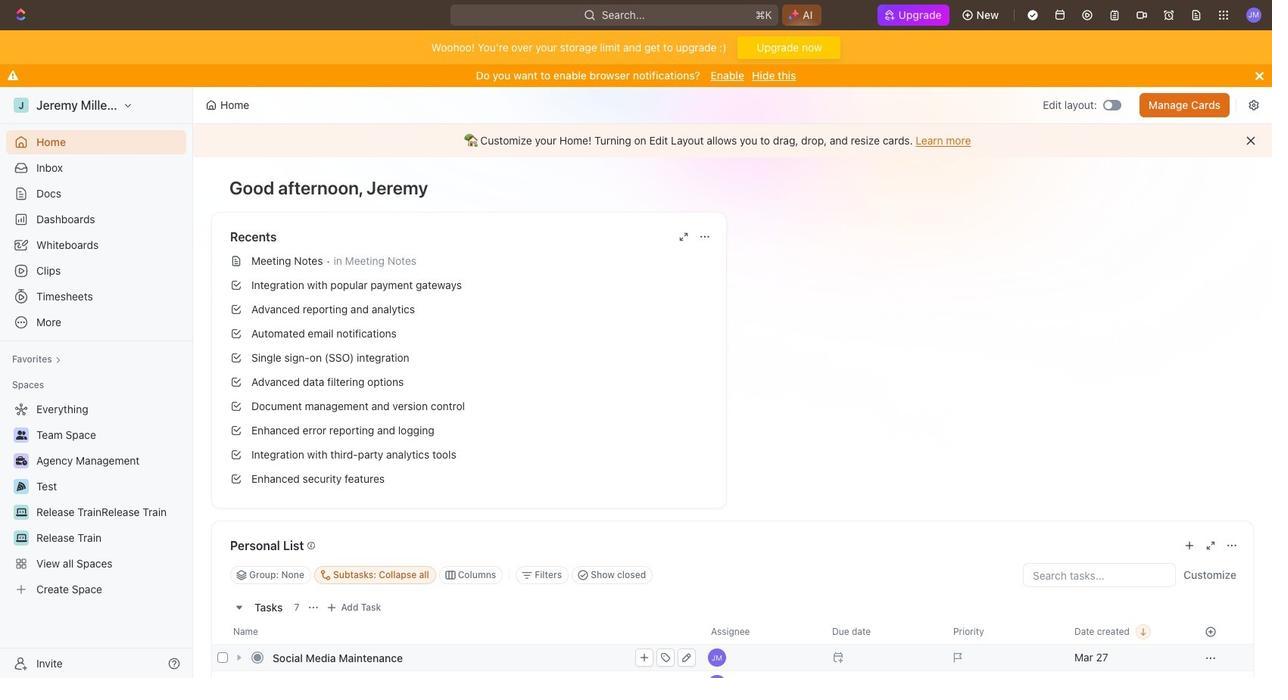 Task type: locate. For each thing, give the bounding box(es) containing it.
jeremy miller's workspace, , element
[[14, 98, 29, 113]]

alert
[[193, 124, 1272, 158]]

sidebar navigation
[[0, 87, 196, 679]]

tree
[[6, 398, 186, 602]]

laptop code image
[[16, 508, 27, 517]]

tree inside sidebar navigation
[[6, 398, 186, 602]]

Search tasks... text field
[[1024, 564, 1175, 587]]



Task type: describe. For each thing, give the bounding box(es) containing it.
laptop code image
[[16, 534, 27, 543]]

pizza slice image
[[17, 482, 26, 491]]

user group image
[[16, 431, 27, 440]]

business time image
[[16, 457, 27, 466]]



Task type: vqa. For each thing, say whether or not it's contained in the screenshot.
wifi image
no



